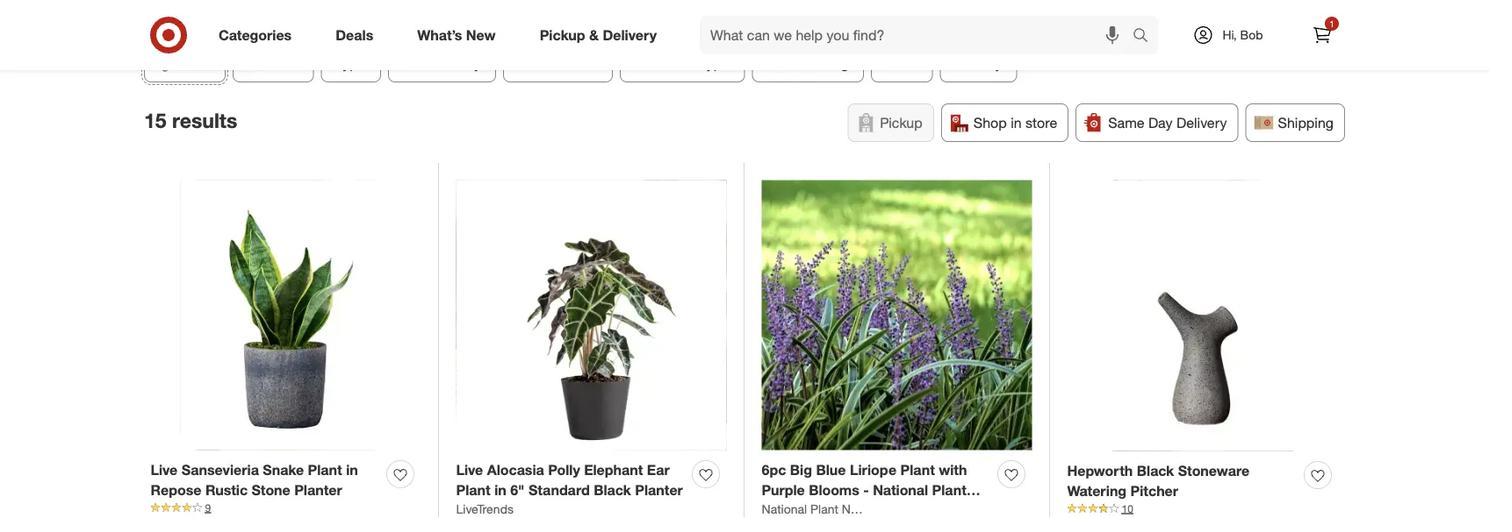 Task type: describe. For each thing, give the bounding box(es) containing it.
rating
[[808, 54, 849, 72]]

plant inside button
[[403, 54, 435, 72]]

15
[[144, 109, 166, 133]]

delivery for pickup & delivery
[[603, 26, 657, 44]]

new
[[466, 26, 496, 44]]

alocasia
[[487, 462, 544, 479]]

day
[[1149, 114, 1173, 131]]

same day delivery button
[[1076, 104, 1239, 142]]

flower color button
[[503, 44, 613, 83]]

livetrends
[[456, 502, 514, 517]]

same
[[1108, 114, 1145, 131]]

standard
[[529, 482, 590, 499]]

blooms
[[809, 482, 859, 499]]

hi,
[[1223, 27, 1237, 43]]

network inside 6pc big blue liriope plant with purple blooms - national plant network
[[762, 502, 818, 519]]

by
[[987, 54, 1002, 72]]

deals
[[336, 26, 373, 44]]

same day delivery
[[1108, 114, 1227, 131]]

what's new link
[[402, 16, 518, 54]]

filter
[[182, 54, 213, 72]]

big
[[790, 462, 812, 479]]

with
[[939, 462, 967, 479]]

sold by button
[[940, 44, 1017, 83]]

pitcher
[[1131, 483, 1178, 500]]

shop in store
[[974, 114, 1057, 131]]

flower
[[518, 54, 560, 72]]

container type button
[[620, 44, 745, 83]]

1
[[1330, 18, 1334, 29]]

plant down blooms
[[810, 502, 838, 517]]

planter inside live alocasia polly elephant ear plant in 6" standard black planter
[[635, 482, 683, 499]]

filter button
[[144, 44, 226, 83]]

type inside button
[[336, 54, 366, 72]]

blue
[[816, 462, 846, 479]]

in inside button
[[1011, 114, 1022, 131]]

10
[[1122, 503, 1133, 516]]

pickup for pickup
[[880, 114, 923, 131]]

pickup for pickup & delivery
[[540, 26, 585, 44]]

6pc big blue liriope plant with purple blooms - national plant network link
[[762, 461, 991, 519]]

container
[[635, 54, 696, 72]]

15 results
[[144, 109, 237, 133]]

guest
[[767, 54, 805, 72]]

national plant network
[[762, 502, 888, 517]]

sansevieria
[[182, 462, 259, 479]]

purple
[[762, 482, 805, 499]]

results
[[172, 109, 237, 133]]

live alocasia polly elephant ear plant in 6" standard black planter link
[[456, 461, 685, 501]]

black inside live alocasia polly elephant ear plant in 6" standard black planter
[[594, 482, 631, 499]]

price
[[886, 54, 918, 72]]

plant inside live alocasia polly elephant ear plant in 6" standard black planter
[[456, 482, 491, 499]]

repose
[[151, 482, 201, 499]]

hepworth black stoneware watering pitcher link
[[1067, 462, 1297, 502]]

deals link
[[321, 16, 395, 54]]

guest rating
[[767, 54, 849, 72]]

in inside live sansevieria snake plant in repose rustic stone planter
[[346, 462, 358, 479]]

live for live sansevieria snake plant in repose rustic stone planter
[[151, 462, 178, 479]]

watering
[[1067, 483, 1127, 500]]

plant left the with
[[901, 462, 935, 479]]

plant variety button
[[388, 44, 496, 83]]

elephant
[[584, 462, 643, 479]]

stoneware
[[1178, 463, 1250, 480]]

stone
[[252, 482, 290, 499]]

9 link
[[151, 501, 421, 517]]

variety
[[439, 54, 481, 72]]



Task type: vqa. For each thing, say whether or not it's contained in the screenshot.
GiftCard inside the the $52.99 When purchased online Spend $50 get a $10 Target GiftCard on select
no



Task type: locate. For each thing, give the bounding box(es) containing it.
pickup & delivery
[[540, 26, 657, 44]]

1 horizontal spatial in
[[494, 482, 506, 499]]

shop
[[974, 114, 1007, 131]]

polly
[[548, 462, 580, 479]]

hepworth black stoneware watering pitcher
[[1067, 463, 1250, 500]]

container type
[[635, 54, 730, 72]]

6pc
[[762, 462, 786, 479]]

type button
[[321, 44, 381, 83]]

in left 6"
[[494, 482, 506, 499]]

delivery right &
[[603, 26, 657, 44]]

hepworth black stoneware watering pitcher image
[[1067, 180, 1339, 452], [1067, 180, 1339, 452]]

delivery inside button
[[1177, 114, 1227, 131]]

pickup & delivery link
[[525, 16, 679, 54]]

black
[[1137, 463, 1174, 480], [594, 482, 631, 499]]

2 horizontal spatial in
[[1011, 114, 1022, 131]]

what's new
[[417, 26, 496, 44]]

in right snake
[[346, 462, 358, 479]]

national inside 6pc big blue liriope plant with purple blooms - national plant network
[[873, 482, 928, 499]]

search button
[[1125, 16, 1167, 58]]

in inside live alocasia polly elephant ear plant in 6" standard black planter
[[494, 482, 506, 499]]

bob
[[1240, 27, 1263, 43]]

10 link
[[1067, 502, 1339, 517]]

store
[[1026, 114, 1057, 131]]

plant down what's
[[403, 54, 435, 72]]

1 horizontal spatial planter
[[635, 482, 683, 499]]

rustic
[[205, 482, 248, 499]]

live up the repose
[[151, 462, 178, 479]]

in left "store"
[[1011, 114, 1022, 131]]

6pc big blue liriope plant with purple blooms - national plant network
[[762, 462, 967, 519]]

planter up 9 link at left
[[294, 482, 342, 499]]

shop in store button
[[941, 104, 1069, 142]]

1 horizontal spatial type
[[700, 54, 730, 72]]

What can we help you find? suggestions appear below search field
[[700, 16, 1137, 54]]

1 planter from the left
[[294, 482, 342, 499]]

national inside national plant network link
[[762, 502, 807, 517]]

plant variety
[[403, 54, 481, 72]]

shipping
[[1278, 114, 1334, 131]]

1 vertical spatial national
[[762, 502, 807, 517]]

live alocasia polly elephant ear plant in 6" standard black planter image
[[456, 180, 727, 451], [456, 180, 727, 451]]

in
[[1011, 114, 1022, 131], [346, 462, 358, 479], [494, 482, 506, 499]]

categories
[[219, 26, 292, 44]]

pickup down price button
[[880, 114, 923, 131]]

1 vertical spatial delivery
[[1177, 114, 1227, 131]]

0 vertical spatial national
[[873, 482, 928, 499]]

2 live from the left
[[456, 462, 483, 479]]

network down the purple
[[762, 502, 818, 519]]

shipping button
[[1246, 104, 1345, 142]]

2 type from the left
[[700, 54, 730, 72]]

pickup button
[[848, 104, 934, 142]]

2 planter from the left
[[635, 482, 683, 499]]

planter down ear
[[635, 482, 683, 499]]

2 vertical spatial in
[[494, 482, 506, 499]]

0 horizontal spatial national
[[762, 502, 807, 517]]

live alocasia polly elephant ear plant in 6" standard black planter
[[456, 462, 683, 499]]

live sansevieria snake plant in repose rustic stone planter
[[151, 462, 358, 499]]

color
[[564, 54, 598, 72]]

plant right snake
[[308, 462, 342, 479]]

pickup inside button
[[880, 114, 923, 131]]

live inside live alocasia polly elephant ear plant in 6" standard black planter
[[456, 462, 483, 479]]

1 horizontal spatial delivery
[[1177, 114, 1227, 131]]

-
[[863, 482, 869, 499]]

hi, bob
[[1223, 27, 1263, 43]]

black up 'pitcher'
[[1137, 463, 1174, 480]]

0 horizontal spatial planter
[[294, 482, 342, 499]]

9
[[205, 502, 211, 515]]

national
[[873, 482, 928, 499], [762, 502, 807, 517]]

1 vertical spatial pickup
[[880, 114, 923, 131]]

pickup
[[540, 26, 585, 44], [880, 114, 923, 131]]

0 vertical spatial black
[[1137, 463, 1174, 480]]

0 horizontal spatial type
[[336, 54, 366, 72]]

0 horizontal spatial black
[[594, 482, 631, 499]]

network down -
[[842, 502, 888, 517]]

snake
[[263, 462, 304, 479]]

national down the purple
[[762, 502, 807, 517]]

network
[[842, 502, 888, 517], [762, 502, 818, 519]]

&
[[589, 26, 599, 44]]

1 horizontal spatial national
[[873, 482, 928, 499]]

guest rating button
[[752, 44, 864, 83]]

1 horizontal spatial black
[[1137, 463, 1174, 480]]

delivery for same day delivery
[[1177, 114, 1227, 131]]

0 horizontal spatial network
[[762, 502, 818, 519]]

sold by
[[955, 54, 1002, 72]]

hepworth
[[1067, 463, 1133, 480]]

planter inside live sansevieria snake plant in repose rustic stone planter
[[294, 482, 342, 499]]

categories link
[[204, 16, 314, 54]]

0 vertical spatial delivery
[[603, 26, 657, 44]]

1 horizontal spatial network
[[842, 502, 888, 517]]

planter
[[294, 482, 342, 499], [635, 482, 683, 499]]

type down deals
[[336, 54, 366, 72]]

live sansevieria snake plant in repose rustic stone planter link
[[151, 461, 380, 501]]

plant down the with
[[932, 482, 967, 499]]

search
[[1125, 28, 1167, 45]]

1 vertical spatial black
[[594, 482, 631, 499]]

1 horizontal spatial pickup
[[880, 114, 923, 131]]

0 vertical spatial pickup
[[540, 26, 585, 44]]

type right "container"
[[700, 54, 730, 72]]

plant inside live sansevieria snake plant in repose rustic stone planter
[[308, 462, 342, 479]]

price button
[[871, 44, 933, 83]]

type inside 'button'
[[700, 54, 730, 72]]

live for live alocasia polly elephant ear plant in 6" standard black planter
[[456, 462, 483, 479]]

national plant network link
[[762, 501, 888, 519]]

delivery right day
[[1177, 114, 1227, 131]]

sold
[[955, 54, 983, 72]]

sort button
[[233, 44, 314, 83]]

livetrends link
[[456, 501, 514, 519]]

sort
[[272, 54, 299, 72]]

black inside hepworth black stoneware watering pitcher
[[1137, 463, 1174, 480]]

live inside live sansevieria snake plant in repose rustic stone planter
[[151, 462, 178, 479]]

1 live from the left
[[151, 462, 178, 479]]

live
[[151, 462, 178, 479], [456, 462, 483, 479]]

1 horizontal spatial live
[[456, 462, 483, 479]]

0 horizontal spatial delivery
[[603, 26, 657, 44]]

1 type from the left
[[336, 54, 366, 72]]

plant
[[403, 54, 435, 72], [308, 462, 342, 479], [901, 462, 935, 479], [456, 482, 491, 499], [932, 482, 967, 499], [810, 502, 838, 517]]

liriope
[[850, 462, 897, 479]]

0 horizontal spatial in
[[346, 462, 358, 479]]

0 vertical spatial in
[[1011, 114, 1022, 131]]

delivery
[[603, 26, 657, 44], [1177, 114, 1227, 131]]

6"
[[510, 482, 525, 499]]

1 vertical spatial in
[[346, 462, 358, 479]]

flower color
[[518, 54, 598, 72]]

6pc big blue liriope plant with purple blooms - national plant network image
[[762, 180, 1032, 451], [762, 180, 1032, 451]]

what's
[[417, 26, 462, 44]]

black down elephant
[[594, 482, 631, 499]]

national down liriope
[[873, 482, 928, 499]]

pickup up flower color
[[540, 26, 585, 44]]

ear
[[647, 462, 670, 479]]

0 horizontal spatial pickup
[[540, 26, 585, 44]]

live up livetrends
[[456, 462, 483, 479]]

plant up livetrends
[[456, 482, 491, 499]]

1 link
[[1303, 16, 1342, 54]]

0 horizontal spatial live
[[151, 462, 178, 479]]

live sansevieria snake plant in repose rustic stone planter image
[[151, 180, 421, 451], [151, 180, 421, 451]]



